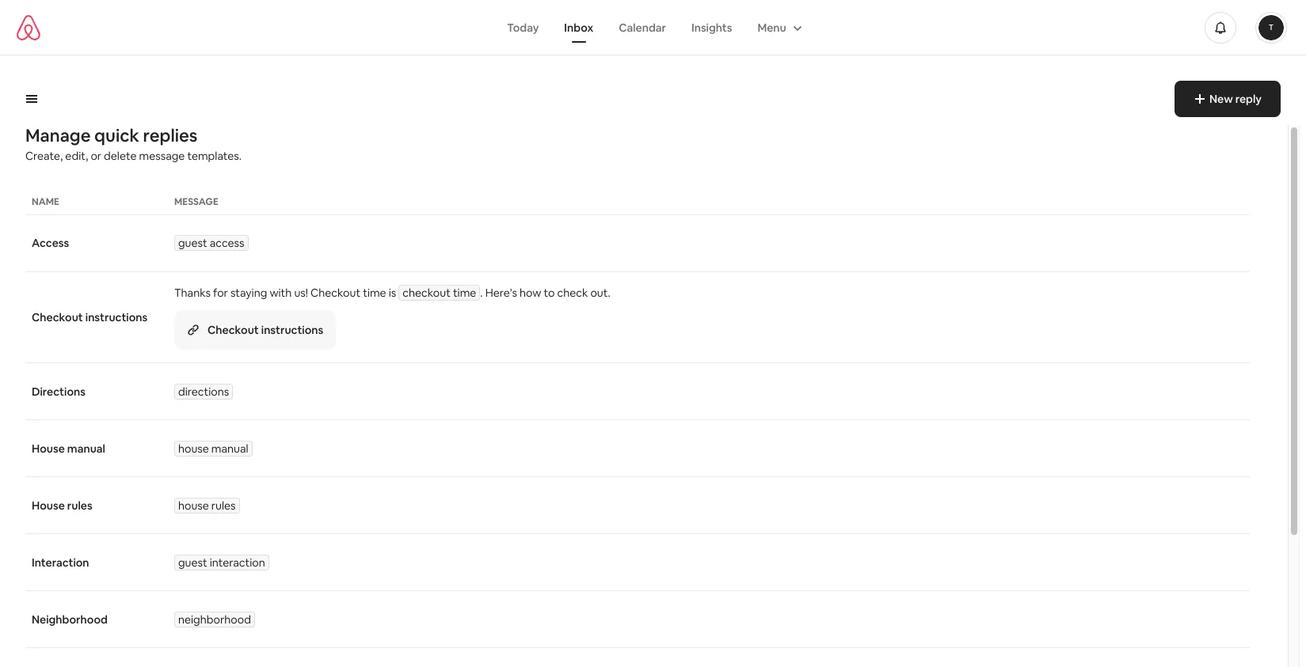 Task type: vqa. For each thing, say whether or not it's contained in the screenshot.
'Insights' Link
yes



Task type: locate. For each thing, give the bounding box(es) containing it.
house for house manual
[[178, 442, 209, 456]]

guest for guest access
[[178, 237, 207, 251]]

guest access
[[178, 237, 244, 251]]

2 house from the top
[[32, 499, 65, 513]]

1 house from the top
[[32, 442, 65, 456]]

interaction
[[210, 556, 265, 570]]

1 horizontal spatial instructions
[[261, 323, 323, 338]]

guest left the access
[[178, 237, 207, 251]]

manage quick replies create, edit, or delete message templates.
[[25, 124, 242, 163]]

guest
[[178, 237, 207, 251], [178, 556, 207, 570]]

house for house rules
[[178, 499, 209, 513]]

time left .
[[453, 286, 476, 300]]

0 vertical spatial guest
[[178, 237, 207, 251]]

rules up guest interaction
[[211, 499, 236, 513]]

1 vertical spatial guest
[[178, 556, 207, 570]]

time
[[363, 286, 386, 300], [453, 286, 476, 300]]

.
[[480, 286, 483, 300]]

guest left 'interaction'
[[178, 556, 207, 570]]

house
[[178, 442, 209, 456], [178, 499, 209, 513]]

to
[[544, 286, 555, 300]]

1 vertical spatial house
[[178, 499, 209, 513]]

manual up house rules
[[211, 442, 248, 456]]

manual
[[67, 442, 105, 456], [211, 442, 248, 456]]

message
[[139, 149, 185, 163]]

thanks for staying with us! checkout time is checkout time . here's how to check out.
[[174, 286, 611, 300]]

checkout right us! on the top of the page
[[311, 286, 361, 300]]

2 house from the top
[[178, 499, 209, 513]]

0 vertical spatial house
[[178, 442, 209, 456]]

1 horizontal spatial time
[[453, 286, 476, 300]]

1 vertical spatial house
[[32, 499, 65, 513]]

inbox
[[564, 20, 594, 34]]

0 horizontal spatial checkout
[[32, 311, 83, 325]]

calendar
[[619, 20, 666, 34]]

access
[[32, 237, 69, 251]]

house down the directions at the bottom of page
[[32, 442, 65, 456]]

check
[[557, 286, 588, 300]]

checkout up the directions at the bottom of page
[[32, 311, 83, 325]]

out.
[[591, 286, 611, 300]]

inbox link
[[552, 12, 606, 42]]

staying
[[231, 286, 267, 300]]

time left is
[[363, 286, 386, 300]]

checkout
[[403, 286, 451, 300]]

2 guest from the top
[[178, 556, 207, 570]]

1 horizontal spatial checkout instructions
[[208, 323, 323, 338]]

1 manual from the left
[[67, 442, 105, 456]]

instructions
[[85, 311, 148, 325], [261, 323, 323, 338]]

rules for house rules
[[211, 499, 236, 513]]

house up interaction
[[32, 499, 65, 513]]

1 guest from the top
[[178, 237, 207, 251]]

0 vertical spatial house
[[32, 442, 65, 456]]

1 horizontal spatial rules
[[211, 499, 236, 513]]

access
[[210, 237, 244, 251]]

2 time from the left
[[453, 286, 476, 300]]

1 horizontal spatial checkout
[[208, 323, 259, 338]]

0 horizontal spatial rules
[[67, 499, 92, 513]]

checkout down for
[[208, 323, 259, 338]]

is
[[389, 286, 396, 300]]

for
[[213, 286, 228, 300]]

house manual
[[32, 442, 105, 456]]

0 horizontal spatial time
[[363, 286, 386, 300]]

1 house from the top
[[178, 442, 209, 456]]

2 manual from the left
[[211, 442, 248, 456]]

house rules
[[32, 499, 92, 513]]

delete
[[104, 149, 137, 163]]

checkout
[[311, 286, 361, 300], [32, 311, 83, 325], [208, 323, 259, 338]]

interaction
[[32, 556, 89, 570]]

with
[[270, 286, 292, 300]]

house down house manual
[[178, 499, 209, 513]]

calendar link
[[606, 12, 679, 42]]

2 rules from the left
[[211, 499, 236, 513]]

how
[[520, 286, 542, 300]]

house down directions on the left bottom
[[178, 442, 209, 456]]

directions
[[32, 385, 86, 399]]

rules for house rules
[[67, 499, 92, 513]]

rules
[[67, 499, 92, 513], [211, 499, 236, 513]]

2 horizontal spatial checkout
[[311, 286, 361, 300]]

rules down 'house manual'
[[67, 499, 92, 513]]

house for house manual
[[32, 442, 65, 456]]

1 horizontal spatial manual
[[211, 442, 248, 456]]

1 rules from the left
[[67, 499, 92, 513]]

house
[[32, 442, 65, 456], [32, 499, 65, 513]]

0 horizontal spatial manual
[[67, 442, 105, 456]]

checkout instructions
[[32, 311, 148, 325], [208, 323, 323, 338]]

manual up house rules on the left of page
[[67, 442, 105, 456]]



Task type: describe. For each thing, give the bounding box(es) containing it.
0 horizontal spatial instructions
[[85, 311, 148, 325]]

guest interaction
[[178, 556, 265, 570]]

insights
[[692, 20, 732, 34]]

create,
[[25, 149, 63, 163]]

guest for guest interaction
[[178, 556, 207, 570]]

house manual
[[178, 442, 248, 456]]

main navigation menu image
[[1259, 15, 1284, 40]]

edit,
[[65, 149, 88, 163]]

house for house rules
[[32, 499, 65, 513]]

quick
[[94, 124, 139, 147]]

replies
[[143, 124, 198, 147]]

insights link
[[679, 12, 745, 42]]

us!
[[294, 286, 308, 300]]

today
[[507, 20, 539, 34]]

menu button
[[745, 12, 812, 42]]

manage
[[25, 124, 91, 147]]

neighborhood
[[178, 613, 251, 627]]

neighborhood
[[32, 613, 108, 627]]

or
[[91, 149, 101, 163]]

directions
[[178, 385, 229, 399]]

thanks
[[174, 286, 211, 300]]

house rules
[[178, 499, 236, 513]]

1 time from the left
[[363, 286, 386, 300]]

here's
[[485, 286, 517, 300]]

manual for house manual
[[211, 442, 248, 456]]

templates.
[[187, 149, 242, 163]]

today link
[[495, 12, 552, 42]]

0 horizontal spatial checkout instructions
[[32, 311, 148, 325]]

message
[[174, 196, 219, 208]]

menu
[[758, 20, 787, 34]]

name
[[32, 196, 59, 208]]

manual for house manual
[[67, 442, 105, 456]]



